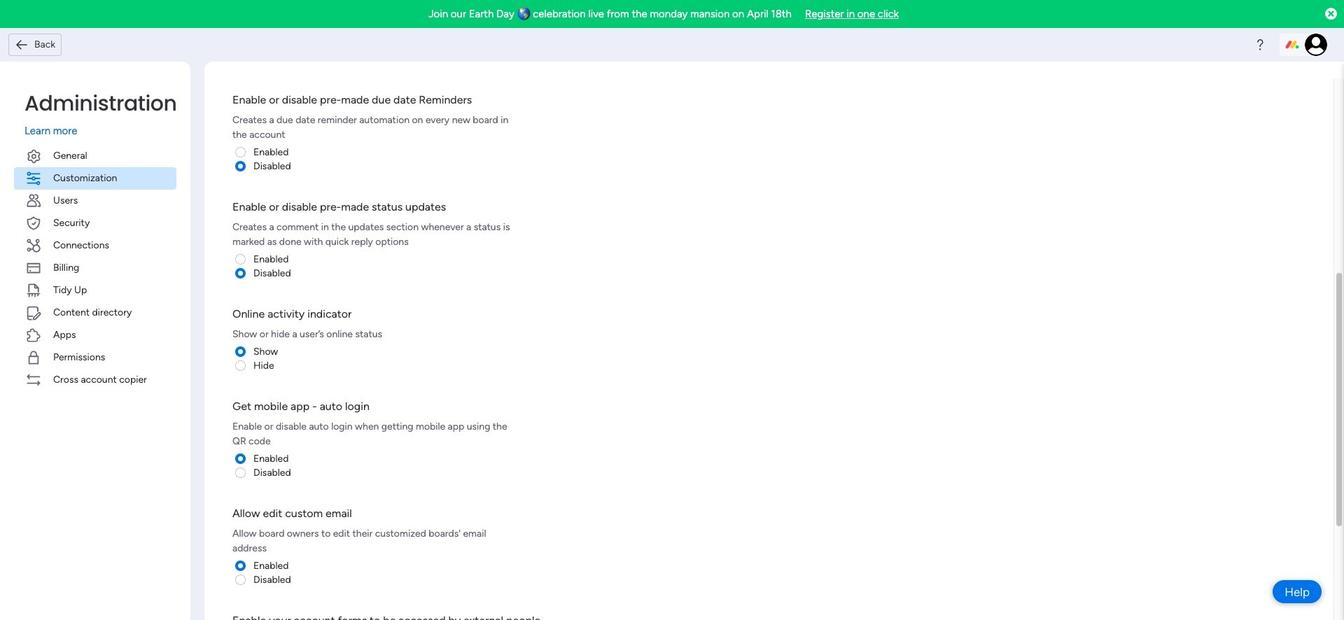 Task type: vqa. For each thing, say whether or not it's contained in the screenshot.
HELP image
yes



Task type: locate. For each thing, give the bounding box(es) containing it.
back to workspace image
[[15, 38, 29, 52]]

jacob simon image
[[1305, 34, 1328, 56]]

help image
[[1254, 38, 1268, 52]]



